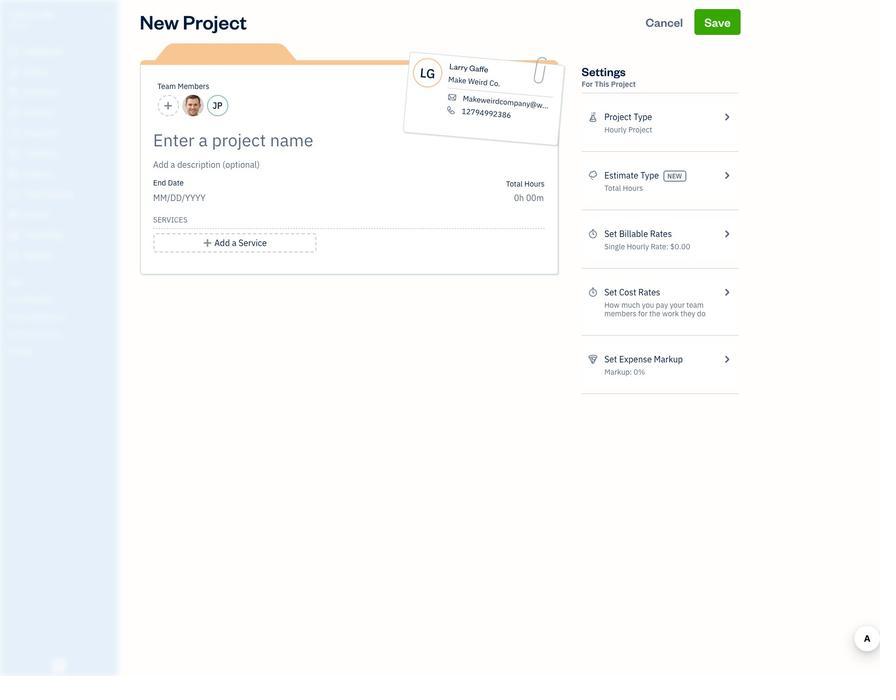 Task type: vqa. For each thing, say whether or not it's contained in the screenshot.
TURTLE
yes



Task type: locate. For each thing, give the bounding box(es) containing it.
total hours up hourly budget text field
[[506, 179, 545, 189]]

the
[[650, 309, 661, 319]]

larry
[[449, 61, 468, 73]]

project type
[[605, 112, 652, 122]]

rates
[[650, 229, 672, 239], [639, 287, 660, 298]]

date
[[168, 178, 184, 188]]

1 vertical spatial hourly
[[627, 242, 649, 252]]

2 timetracking image from the top
[[588, 286, 598, 299]]

type left new
[[641, 170, 659, 181]]

markup: 0%
[[605, 367, 645, 377]]

set expense markup
[[605, 354, 683, 365]]

much
[[622, 300, 640, 310]]

payment image
[[7, 128, 20, 139]]

chevronright image for set billable rates
[[722, 227, 732, 240]]

set for set billable rates
[[605, 229, 617, 239]]

estimate
[[605, 170, 639, 181]]

1 chevronright image from the top
[[722, 227, 732, 240]]

add a service
[[215, 238, 267, 248]]

a
[[232, 238, 237, 248]]

cost
[[619, 287, 637, 298]]

timetracking image
[[588, 227, 598, 240], [588, 286, 598, 299]]

1 vertical spatial rates
[[639, 287, 660, 298]]

hours down estimate type on the right top
[[623, 183, 643, 193]]

chevronright image
[[722, 111, 732, 123], [722, 169, 732, 182]]

chevronright image
[[722, 227, 732, 240], [722, 286, 732, 299], [722, 353, 732, 366]]

hours up hourly budget text field
[[525, 179, 545, 189]]

1 chevronright image from the top
[[722, 111, 732, 123]]

2 vertical spatial chevronright image
[[722, 353, 732, 366]]

2 vertical spatial set
[[605, 354, 617, 365]]

2 set from the top
[[605, 287, 617, 298]]

pay
[[656, 300, 668, 310]]

type for estimate type
[[641, 170, 659, 181]]

you
[[642, 300, 654, 310]]

total
[[506, 179, 523, 189], [605, 183, 621, 193]]

timetracking image left billable
[[588, 227, 598, 240]]

1 set from the top
[[605, 229, 617, 239]]

hours
[[525, 179, 545, 189], [623, 183, 643, 193]]

0 vertical spatial rates
[[650, 229, 672, 239]]

project inside settings for this project
[[611, 79, 636, 89]]

Project Description text field
[[153, 158, 448, 171]]

total down estimate
[[605, 183, 621, 193]]

projects image
[[588, 111, 598, 123]]

bank connections image
[[8, 329, 115, 338]]

total hours down estimate
[[605, 183, 643, 193]]

2 chevronright image from the top
[[722, 286, 732, 299]]

type up hourly project
[[634, 112, 652, 122]]

chevronright image for project type
[[722, 111, 732, 123]]

inc
[[41, 10, 56, 20]]

1 vertical spatial set
[[605, 287, 617, 298]]

hourly down set billable rates on the top right of page
[[627, 242, 649, 252]]

rate
[[651, 242, 666, 252]]

set
[[605, 229, 617, 239], [605, 287, 617, 298], [605, 354, 617, 365]]

turtle
[[9, 10, 39, 20]]

hourly down project type
[[605, 125, 627, 135]]

chevronright image for estimate type
[[722, 169, 732, 182]]

12794992386
[[461, 106, 511, 120]]

1 vertical spatial timetracking image
[[588, 286, 598, 299]]

0%
[[634, 367, 645, 377]]

services
[[153, 215, 188, 225]]

2 chevronright image from the top
[[722, 169, 732, 182]]

timetracking image for set cost rates
[[588, 286, 598, 299]]

billable
[[619, 229, 648, 239]]

report image
[[7, 251, 20, 261]]

turtle inc owner
[[9, 10, 56, 30]]

0 horizontal spatial total
[[506, 179, 523, 189]]

type
[[634, 112, 652, 122], [641, 170, 659, 181]]

lg
[[419, 64, 436, 82]]

timetracking image for set billable rates
[[588, 227, 598, 240]]

settings image
[[8, 347, 115, 355]]

0 vertical spatial type
[[634, 112, 652, 122]]

add team member image
[[163, 99, 173, 112]]

set up single
[[605, 229, 617, 239]]

work
[[662, 309, 679, 319]]

timetracking image left cost
[[588, 286, 598, 299]]

settings for this project
[[582, 64, 636, 89]]

1 timetracking image from the top
[[588, 227, 598, 240]]

1 vertical spatial type
[[641, 170, 659, 181]]

total up hourly budget text field
[[506, 179, 523, 189]]

0 vertical spatial set
[[605, 229, 617, 239]]

new project
[[140, 9, 247, 34]]

project
[[183, 9, 247, 34], [611, 79, 636, 89], [605, 112, 632, 122], [629, 125, 652, 135]]

rates up rate at the right top of the page
[[650, 229, 672, 239]]

total hours
[[506, 179, 545, 189], [605, 183, 643, 193]]

apps image
[[8, 278, 115, 286]]

client image
[[7, 67, 20, 78]]

1 vertical spatial chevronright image
[[722, 169, 732, 182]]

1 horizontal spatial hours
[[623, 183, 643, 193]]

members
[[178, 82, 209, 91]]

dashboard image
[[7, 47, 20, 57]]

single
[[605, 242, 625, 252]]

rates up you
[[639, 287, 660, 298]]

co.
[[489, 78, 501, 89]]

end
[[153, 178, 166, 188]]

3 chevronright image from the top
[[722, 353, 732, 366]]

new
[[668, 172, 682, 180]]

team members
[[157, 82, 209, 91]]

project image
[[7, 169, 20, 180]]

0 vertical spatial timetracking image
[[588, 227, 598, 240]]

main element
[[0, 0, 145, 677]]

0 horizontal spatial total hours
[[506, 179, 545, 189]]

rates for set billable rates
[[650, 229, 672, 239]]

3 set from the top
[[605, 354, 617, 365]]

expenses image
[[588, 353, 598, 366]]

hourly
[[605, 125, 627, 135], [627, 242, 649, 252]]

add a service button
[[153, 233, 316, 253]]

set up how
[[605, 287, 617, 298]]

team members image
[[8, 295, 115, 304]]

set up markup:
[[605, 354, 617, 365]]

1 horizontal spatial total hours
[[605, 183, 643, 193]]

team
[[157, 82, 176, 91]]

invoice image
[[7, 108, 20, 119]]

0 vertical spatial chevronright image
[[722, 227, 732, 240]]

1 vertical spatial chevronright image
[[722, 286, 732, 299]]

save button
[[695, 9, 741, 35]]

0 vertical spatial chevronright image
[[722, 111, 732, 123]]



Task type: describe. For each thing, give the bounding box(es) containing it.
settings
[[582, 64, 626, 79]]

chevronright image for set cost rates
[[722, 286, 732, 299]]

phone image
[[445, 105, 457, 115]]

:
[[666, 242, 669, 252]]

cancel button
[[636, 9, 693, 35]]

freshbooks image
[[50, 659, 68, 672]]

how
[[605, 300, 620, 310]]

for
[[582, 79, 593, 89]]

hourly project
[[605, 125, 652, 135]]

plus image
[[203, 237, 212, 249]]

for
[[638, 309, 648, 319]]

estimate type
[[605, 170, 659, 181]]

your
[[670, 300, 685, 310]]

set billable rates
[[605, 229, 672, 239]]

expense
[[619, 354, 652, 365]]

estimates image
[[588, 169, 598, 182]]

chevronright image for set expense markup
[[722, 353, 732, 366]]

chart image
[[7, 230, 20, 241]]

0 horizontal spatial hours
[[525, 179, 545, 189]]

members
[[605, 309, 637, 319]]

End date in  format text field
[[153, 193, 284, 203]]

gaffe
[[469, 63, 489, 75]]

single hourly rate : $0.00
[[605, 242, 691, 252]]

type for project type
[[634, 112, 652, 122]]

they
[[681, 309, 696, 319]]

envelope image
[[446, 93, 458, 102]]

estimate image
[[7, 87, 20, 98]]

service
[[239, 238, 267, 248]]

new
[[140, 9, 179, 34]]

team
[[687, 300, 704, 310]]

0 vertical spatial hourly
[[605, 125, 627, 135]]

makeweirdcompany@weird.co
[[462, 93, 566, 112]]

do
[[697, 309, 706, 319]]

larry gaffe make weird co.
[[448, 61, 501, 89]]

timer image
[[7, 189, 20, 200]]

this
[[595, 79, 609, 89]]

markup:
[[605, 367, 632, 377]]

markup
[[654, 354, 683, 365]]

how much you pay your team members for the work they do
[[605, 300, 706, 319]]

Project Name text field
[[153, 129, 448, 151]]

jp
[[213, 100, 223, 111]]

rates for set cost rates
[[639, 287, 660, 298]]

set for set cost rates
[[605, 287, 617, 298]]

set cost rates
[[605, 287, 660, 298]]

Hourly Budget text field
[[514, 193, 545, 203]]

end date
[[153, 178, 184, 188]]

$0.00
[[670, 242, 691, 252]]

add
[[215, 238, 230, 248]]

expense image
[[7, 149, 20, 159]]

1 horizontal spatial total
[[605, 183, 621, 193]]

save
[[705, 14, 731, 30]]

set for set expense markup
[[605, 354, 617, 365]]

owner
[[9, 21, 28, 30]]

make
[[448, 74, 467, 86]]

cancel
[[646, 14, 683, 30]]

weird
[[468, 76, 488, 88]]

items and services image
[[8, 312, 115, 321]]

money image
[[7, 210, 20, 220]]



